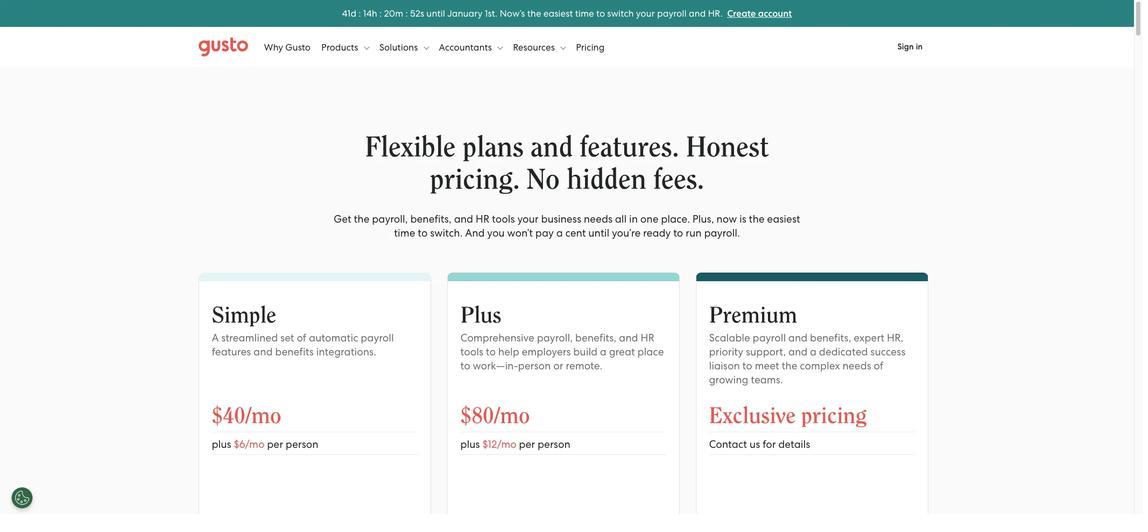 Task type: vqa. For each thing, say whether or not it's contained in the screenshot.


Task type: locate. For each thing, give the bounding box(es) containing it.
$12/mo
[[483, 439, 517, 451]]

1 horizontal spatial payroll
[[657, 8, 687, 19]]

the inside 4 1 d : 1 4 h : 2 0 m : 5 2 s until january 1st. now's the easiest time to switch your payroll and hr. create account
[[528, 8, 541, 19]]

premium
[[709, 305, 798, 327]]

1 vertical spatial needs
[[843, 360, 872, 373]]

0 horizontal spatial tools
[[461, 346, 484, 359]]

benefits, inside the "get the payroll, benefits, and hr tools your business needs all in one place. plus, now is the easiest time to switch. and you won't pay a cent until you're ready to run payroll."
[[411, 213, 452, 226]]

a inside the premium scalable payroll and benefits, expert hr, priority support, and a dedicated success liaison to meet the complex needs of growing teams.
[[811, 346, 817, 359]]

until inside the "get the payroll, benefits, and hr tools your business needs all in one place. plus, now is the easiest time to switch. and you won't pay a cent until you're ready to run payroll."
[[589, 227, 610, 240]]

until right cent
[[589, 227, 610, 240]]

scalable
[[709, 332, 751, 345]]

1 vertical spatial your
[[518, 213, 539, 226]]

details
[[779, 439, 811, 451]]

to left meet
[[743, 360, 753, 373]]

to inside the premium scalable payroll and benefits, expert hr, priority support, and a dedicated success liaison to meet the complex needs of growing teams.
[[743, 360, 753, 373]]

1 vertical spatial easiest
[[768, 213, 801, 226]]

payroll, for plus
[[537, 332, 573, 345]]

your inside the "get the payroll, benefits, and hr tools your business needs all in one place. plus, now is the easiest time to switch. and you won't pay a cent until you're ready to run payroll."
[[518, 213, 539, 226]]

easiest up main element
[[544, 8, 573, 19]]

automatic
[[309, 332, 358, 345]]

pricing link
[[576, 31, 605, 63]]

1 horizontal spatial per
[[519, 439, 535, 451]]

of inside the premium scalable payroll and benefits, expert hr, priority support, and a dedicated success liaison to meet the complex needs of growing teams.
[[874, 360, 884, 373]]

1 horizontal spatial until
[[589, 227, 610, 240]]

plus left the "$12/mo"
[[461, 439, 480, 451]]

payroll, up employers
[[537, 332, 573, 345]]

0 horizontal spatial payroll
[[361, 332, 394, 345]]

hr inside the "get the payroll, benefits, and hr tools your business needs all in one place. plus, now is the easiest time to switch. and you won't pay a cent until you're ready to run payroll."
[[476, 213, 490, 226]]

$80/mo
[[461, 406, 530, 428]]

a inside plus comprehensive payroll, benefits, and hr tools to help employers build a great place to work—in-person or remote.
[[600, 346, 607, 359]]

easiest inside the "get the payroll, benefits, and hr tools your business needs all in one place. plus, now is the easiest time to switch. and you won't pay a cent until you're ready to run payroll."
[[768, 213, 801, 226]]

time up the pricing
[[575, 8, 594, 19]]

1 horizontal spatial hr
[[641, 332, 655, 345]]

honest
[[686, 134, 769, 162]]

time inside the "get the payroll, benefits, and hr tools your business needs all in one place. plus, now is the easiest time to switch. and you won't pay a cent until you're ready to run payroll."
[[394, 227, 416, 240]]

2 horizontal spatial a
[[811, 346, 817, 359]]

tools up work—in-
[[461, 346, 484, 359]]

and
[[689, 8, 706, 19], [531, 134, 573, 162], [454, 213, 473, 226], [619, 332, 638, 345], [789, 332, 808, 345], [254, 346, 273, 359], [789, 346, 808, 359]]

hr for get
[[476, 213, 490, 226]]

products
[[322, 42, 361, 53]]

person for $40/mo
[[286, 439, 319, 451]]

your
[[636, 8, 655, 19], [518, 213, 539, 226]]

1 horizontal spatial easiest
[[768, 213, 801, 226]]

get
[[334, 213, 352, 226]]

1 horizontal spatial a
[[600, 346, 607, 359]]

time inside 4 1 d : 1 4 h : 2 0 m : 5 2 s until january 1st. now's the easiest time to switch your payroll and hr. create account
[[575, 8, 594, 19]]

1 vertical spatial in
[[630, 213, 638, 226]]

2 per from the left
[[519, 439, 535, 451]]

needs left 'all' at the right top of the page
[[584, 213, 613, 226]]

1 vertical spatial tools
[[461, 346, 484, 359]]

why
[[264, 42, 283, 53]]

won't
[[507, 227, 533, 240]]

accountants
[[439, 42, 494, 53]]

plus,
[[693, 213, 714, 226]]

0 horizontal spatial per
[[267, 439, 283, 451]]

4 right d :
[[367, 8, 372, 19]]

solutions
[[379, 42, 420, 53]]

flexible plans and features. honest pricing. no hidden fees. main content
[[0, 67, 1135, 515]]

plus
[[212, 439, 231, 451], [461, 439, 480, 451]]

benefits, up switch.
[[411, 213, 452, 226]]

2 4 from the left
[[367, 8, 372, 19]]

d :
[[351, 8, 361, 19]]

payroll, inside plus comprehensive payroll, benefits, and hr tools to help employers build a great place to work—in-person or remote.
[[537, 332, 573, 345]]

2 2 from the left
[[416, 8, 421, 19]]

0 vertical spatial time
[[575, 8, 594, 19]]

to left switch at the top of the page
[[597, 8, 605, 19]]

help
[[499, 346, 520, 359]]

4 left d :
[[342, 8, 348, 19]]

payroll,
[[372, 213, 408, 226], [537, 332, 573, 345]]

0 vertical spatial of
[[297, 332, 307, 345]]

of
[[297, 332, 307, 345], [874, 360, 884, 373]]

per
[[267, 439, 283, 451], [519, 439, 535, 451]]

0 horizontal spatial your
[[518, 213, 539, 226]]

2 plus from the left
[[461, 439, 480, 451]]

1 horizontal spatial tools
[[492, 213, 515, 226]]

0 vertical spatial until
[[427, 8, 445, 19]]

1 vertical spatial of
[[874, 360, 884, 373]]

pay
[[536, 227, 554, 240]]

0 horizontal spatial plus
[[212, 439, 231, 451]]

person
[[518, 360, 551, 373], [286, 439, 319, 451], [538, 439, 571, 451]]

a
[[557, 227, 563, 240], [600, 346, 607, 359], [811, 346, 817, 359]]

2 horizontal spatial benefits,
[[810, 332, 852, 345]]

2
[[384, 8, 389, 19], [416, 8, 421, 19]]

0 vertical spatial needs
[[584, 213, 613, 226]]

0
[[389, 8, 395, 19]]

create account link
[[728, 8, 792, 19]]

0 vertical spatial tools
[[492, 213, 515, 226]]

1 horizontal spatial of
[[874, 360, 884, 373]]

until
[[427, 8, 445, 19], [589, 227, 610, 240]]

of inside simple a streamlined set of automatic payroll features and benefits integrations.
[[297, 332, 307, 345]]

1 vertical spatial payroll,
[[537, 332, 573, 345]]

easiest right the is
[[768, 213, 801, 226]]

1 horizontal spatial needs
[[843, 360, 872, 373]]

payroll up integrations.
[[361, 332, 394, 345]]

the right now's at left top
[[528, 8, 541, 19]]

1st.
[[485, 8, 498, 19]]

payroll
[[657, 8, 687, 19], [361, 332, 394, 345], [753, 332, 786, 345]]

streamlined
[[221, 332, 278, 345]]

0 horizontal spatial payroll,
[[372, 213, 408, 226]]

1 horizontal spatial in
[[916, 42, 923, 52]]

0 vertical spatial hr
[[476, 213, 490, 226]]

payroll up support,
[[753, 332, 786, 345]]

of right set
[[297, 332, 307, 345]]

plus left $6/mo
[[212, 439, 231, 451]]

sign
[[898, 42, 914, 52]]

0 horizontal spatial 4
[[342, 8, 348, 19]]

of down success
[[874, 360, 884, 373]]

person for $80/mo
[[538, 439, 571, 451]]

0 horizontal spatial 2
[[384, 8, 389, 19]]

0 horizontal spatial easiest
[[544, 8, 573, 19]]

in right sign
[[916, 42, 923, 52]]

0 horizontal spatial needs
[[584, 213, 613, 226]]

pricing
[[576, 42, 605, 53]]

products button
[[322, 31, 369, 63]]

0 horizontal spatial benefits,
[[411, 213, 452, 226]]

0 horizontal spatial in
[[630, 213, 638, 226]]

a down business
[[557, 227, 563, 240]]

resources button
[[513, 31, 566, 63]]

sign in link
[[885, 35, 936, 59]]

place
[[638, 346, 664, 359]]

1 horizontal spatial payroll,
[[537, 332, 573, 345]]

a right build
[[600, 346, 607, 359]]

1 vertical spatial time
[[394, 227, 416, 240]]

needs
[[584, 213, 613, 226], [843, 360, 872, 373]]

switch.
[[430, 227, 463, 240]]

plus
[[461, 305, 502, 327]]

0 horizontal spatial of
[[297, 332, 307, 345]]

1
[[348, 8, 351, 19], [363, 8, 367, 19]]

4 1 d : 1 4 h : 2 0 m : 5 2 s until january 1st. now's the easiest time to switch your payroll and hr. create account
[[342, 8, 792, 19]]

0 vertical spatial payroll,
[[372, 213, 408, 226]]

2 right h : at left top
[[384, 8, 389, 19]]

contact us for details
[[709, 439, 811, 451]]

1 horizontal spatial 1
[[363, 8, 367, 19]]

payroll, for get
[[372, 213, 408, 226]]

per right $6/mo
[[267, 439, 283, 451]]

2 horizontal spatial payroll
[[753, 332, 786, 345]]

0 horizontal spatial time
[[394, 227, 416, 240]]

time left switch.
[[394, 227, 416, 240]]

run
[[686, 227, 702, 240]]

a up complex
[[811, 346, 817, 359]]

time
[[575, 8, 594, 19], [394, 227, 416, 240]]

and inside simple a streamlined set of automatic payroll features and benefits integrations.
[[254, 346, 273, 359]]

0 vertical spatial easiest
[[544, 8, 573, 19]]

comprehensive
[[461, 332, 535, 345]]

hr up place
[[641, 332, 655, 345]]

0 horizontal spatial a
[[557, 227, 563, 240]]

easiest
[[544, 8, 573, 19], [768, 213, 801, 226]]

per right the "$12/mo"
[[519, 439, 535, 451]]

1 horizontal spatial your
[[636, 8, 655, 19]]

0 vertical spatial your
[[636, 8, 655, 19]]

benefits, up build
[[576, 332, 617, 345]]

hr inside plus comprehensive payroll, benefits, and hr tools to help employers build a great place to work—in-person or remote.
[[641, 332, 655, 345]]

1 horizontal spatial 2
[[416, 8, 421, 19]]

1 per from the left
[[267, 439, 283, 451]]

1 horizontal spatial time
[[575, 8, 594, 19]]

1 vertical spatial until
[[589, 227, 610, 240]]

tools up you
[[492, 213, 515, 226]]

the right meet
[[782, 360, 798, 373]]

1 horizontal spatial plus
[[461, 439, 480, 451]]

us
[[750, 439, 761, 451]]

your right switch at the top of the page
[[636, 8, 655, 19]]

in
[[916, 42, 923, 52], [630, 213, 638, 226]]

payroll, right get in the left top of the page
[[372, 213, 408, 226]]

or
[[554, 360, 564, 373]]

until right s
[[427, 8, 445, 19]]

and inside flexible plans and features. honest pricing. no hidden fees.
[[531, 134, 573, 162]]

0 horizontal spatial hr
[[476, 213, 490, 226]]

your up won't
[[518, 213, 539, 226]]

tools inside plus comprehensive payroll, benefits, and hr tools to help employers build a great place to work—in-person or remote.
[[461, 346, 484, 359]]

needs down dedicated
[[843, 360, 872, 373]]

benefits, for plus
[[576, 332, 617, 345]]

flexible
[[365, 134, 456, 162]]

1 left h : at left top
[[348, 8, 351, 19]]

in right 'all' at the right top of the page
[[630, 213, 638, 226]]

the right get in the left top of the page
[[354, 213, 370, 226]]

hr up and
[[476, 213, 490, 226]]

benefits, inside plus comprehensive payroll, benefits, and hr tools to help employers build a great place to work—in-person or remote.
[[576, 332, 617, 345]]

0 horizontal spatial 1
[[348, 8, 351, 19]]

1 right d :
[[363, 8, 367, 19]]

1 horizontal spatial 4
[[367, 8, 372, 19]]

0 horizontal spatial until
[[427, 8, 445, 19]]

the
[[528, 8, 541, 19], [354, 213, 370, 226], [749, 213, 765, 226], [782, 360, 798, 373]]

benefits, up dedicated
[[810, 332, 852, 345]]

tools inside the "get the payroll, benefits, and hr tools your business needs all in one place. plus, now is the easiest time to switch. and you won't pay a cent until you're ready to run payroll."
[[492, 213, 515, 226]]

payroll, inside the "get the payroll, benefits, and hr tools your business needs all in one place. plus, now is the easiest time to switch. and you won't pay a cent until you're ready to run payroll."
[[372, 213, 408, 226]]

1 plus from the left
[[212, 439, 231, 451]]

$6/mo
[[234, 439, 265, 451]]

1 vertical spatial hr
[[641, 332, 655, 345]]

and inside 4 1 d : 1 4 h : 2 0 m : 5 2 s until january 1st. now's the easiest time to switch your payroll and hr. create account
[[689, 8, 706, 19]]

main element
[[198, 31, 936, 63]]

benefits, inside the premium scalable payroll and benefits, expert hr, priority support, and a dedicated success liaison to meet the complex needs of growing teams.
[[810, 332, 852, 345]]

integrations.
[[316, 346, 377, 359]]

2 right m :
[[416, 8, 421, 19]]

4
[[342, 8, 348, 19], [367, 8, 372, 19]]

1 horizontal spatial benefits,
[[576, 332, 617, 345]]

payroll left the 'hr.'
[[657, 8, 687, 19]]



Task type: describe. For each thing, give the bounding box(es) containing it.
easiest inside 4 1 d : 1 4 h : 2 0 m : 5 2 s until january 1st. now's the easiest time to switch your payroll and hr. create account
[[544, 8, 573, 19]]

the inside the premium scalable payroll and benefits, expert hr, priority support, and a dedicated success liaison to meet the complex needs of growing teams.
[[782, 360, 798, 373]]

in inside the "get the payroll, benefits, and hr tools your business needs all in one place. plus, now is the easiest time to switch. and you won't pay a cent until you're ready to run payroll."
[[630, 213, 638, 226]]

a
[[212, 332, 219, 345]]

plans
[[463, 134, 524, 162]]

m :
[[395, 8, 408, 19]]

get the payroll, benefits, and hr tools your business needs all in one place. plus, now is the easiest time to switch. and you won't pay a cent until you're ready to run payroll.
[[334, 213, 801, 240]]

build
[[574, 346, 598, 359]]

2 1 from the left
[[363, 8, 367, 19]]

remote.
[[566, 360, 603, 373]]

to inside 4 1 d : 1 4 h : 2 0 m : 5 2 s until january 1st. now's the easiest time to switch your payroll and hr. create account
[[597, 8, 605, 19]]

needs inside the "get the payroll, benefits, and hr tools your business needs all in one place. plus, now is the easiest time to switch. and you won't pay a cent until you're ready to run payroll."
[[584, 213, 613, 226]]

liaison
[[709, 360, 740, 373]]

exclusive pricing
[[709, 406, 867, 428]]

a inside the "get the payroll, benefits, and hr tools your business needs all in one place. plus, now is the easiest time to switch. and you won't pay a cent until you're ready to run payroll."
[[557, 227, 563, 240]]

and
[[465, 227, 485, 240]]

pricing
[[802, 406, 867, 428]]

fees.
[[654, 166, 705, 194]]

payroll inside the premium scalable payroll and benefits, expert hr, priority support, and a dedicated success liaison to meet the complex needs of growing teams.
[[753, 332, 786, 345]]

all
[[615, 213, 627, 226]]

plus comprehensive payroll, benefits, and hr tools to help employers build a great place to work—in-person or remote.
[[461, 305, 664, 373]]

growing
[[709, 374, 749, 387]]

and inside the "get the payroll, benefits, and hr tools your business needs all in one place. plus, now is the easiest time to switch. and you won't pay a cent until you're ready to run payroll."
[[454, 213, 473, 226]]

1 1 from the left
[[348, 8, 351, 19]]

flexible plans and features. honest pricing. no hidden fees.
[[365, 134, 769, 194]]

work—in-
[[473, 360, 518, 373]]

online payroll services, hr, and benefits | gusto image
[[198, 37, 248, 57]]

ready
[[644, 227, 671, 240]]

for
[[763, 439, 776, 451]]

great
[[609, 346, 635, 359]]

1 2 from the left
[[384, 8, 389, 19]]

tools for plus
[[461, 346, 484, 359]]

accountants button
[[439, 31, 503, 63]]

simple
[[212, 305, 276, 327]]

cent
[[566, 227, 586, 240]]

priority
[[709, 346, 744, 359]]

payroll inside simple a streamlined set of automatic payroll features and benefits integrations.
[[361, 332, 394, 345]]

5
[[410, 8, 416, 19]]

you
[[488, 227, 505, 240]]

is
[[740, 213, 747, 226]]

features.
[[580, 134, 679, 162]]

you're
[[612, 227, 641, 240]]

place.
[[661, 213, 690, 226]]

gusto
[[285, 42, 311, 53]]

hr for plus
[[641, 332, 655, 345]]

h :
[[372, 8, 382, 19]]

plus $6/mo per person
[[212, 439, 319, 451]]

the right the is
[[749, 213, 765, 226]]

dedicated
[[820, 346, 868, 359]]

benefits, for get
[[411, 213, 452, 226]]

your inside 4 1 d : 1 4 h : 2 0 m : 5 2 s until january 1st. now's the easiest time to switch your payroll and hr. create account
[[636, 8, 655, 19]]

solutions button
[[379, 31, 429, 63]]

account
[[758, 8, 792, 19]]

exclusive
[[709, 406, 796, 428]]

benefits
[[275, 346, 314, 359]]

s
[[421, 8, 424, 19]]

january
[[448, 8, 483, 19]]

no
[[527, 166, 560, 194]]

0 vertical spatial in
[[916, 42, 923, 52]]

now
[[717, 213, 737, 226]]

tools for get
[[492, 213, 515, 226]]

to down place.
[[674, 227, 684, 240]]

meet
[[755, 360, 780, 373]]

to left work—in-
[[461, 360, 471, 373]]

create
[[728, 8, 756, 19]]

plus for $40/mo
[[212, 439, 231, 451]]

resources
[[513, 42, 557, 53]]

plus for $80/mo
[[461, 439, 480, 451]]

$40/mo
[[212, 406, 281, 428]]

hr,
[[887, 332, 904, 345]]

why gusto
[[264, 42, 311, 53]]

to up work—in-
[[486, 346, 496, 359]]

until inside 4 1 d : 1 4 h : 2 0 m : 5 2 s until january 1st. now's the easiest time to switch your payroll and hr. create account
[[427, 8, 445, 19]]

to left switch.
[[418, 227, 428, 240]]

hr.
[[708, 8, 723, 19]]

teams.
[[751, 374, 783, 387]]

needs inside the premium scalable payroll and benefits, expert hr, priority support, and a dedicated success liaison to meet the complex needs of growing teams.
[[843, 360, 872, 373]]

complex
[[800, 360, 841, 373]]

sign in
[[898, 42, 923, 52]]

features
[[212, 346, 251, 359]]

simple a streamlined set of automatic payroll features and benefits integrations.
[[212, 305, 394, 359]]

hidden
[[567, 166, 647, 194]]

per for $80/mo
[[519, 439, 535, 451]]

and inside plus comprehensive payroll, benefits, and hr tools to help employers build a great place to work—in-person or remote.
[[619, 332, 638, 345]]

plus $12/mo per person
[[461, 439, 571, 451]]

premium scalable payroll and benefits, expert hr, priority support, and a dedicated success liaison to meet the complex needs of growing teams.
[[709, 305, 906, 387]]

1 4 from the left
[[342, 8, 348, 19]]

now's
[[500, 8, 525, 19]]

expert
[[854, 332, 885, 345]]

payroll inside 4 1 d : 1 4 h : 2 0 m : 5 2 s until january 1st. now's the easiest time to switch your payroll and hr. create account
[[657, 8, 687, 19]]

one
[[641, 213, 659, 226]]

per for $40/mo
[[267, 439, 283, 451]]

person inside plus comprehensive payroll, benefits, and hr tools to help employers build a great place to work—in-person or remote.
[[518, 360, 551, 373]]

why gusto link
[[264, 31, 311, 63]]

success
[[871, 346, 906, 359]]

employers
[[522, 346, 571, 359]]

business
[[541, 213, 582, 226]]

support,
[[746, 346, 786, 359]]



